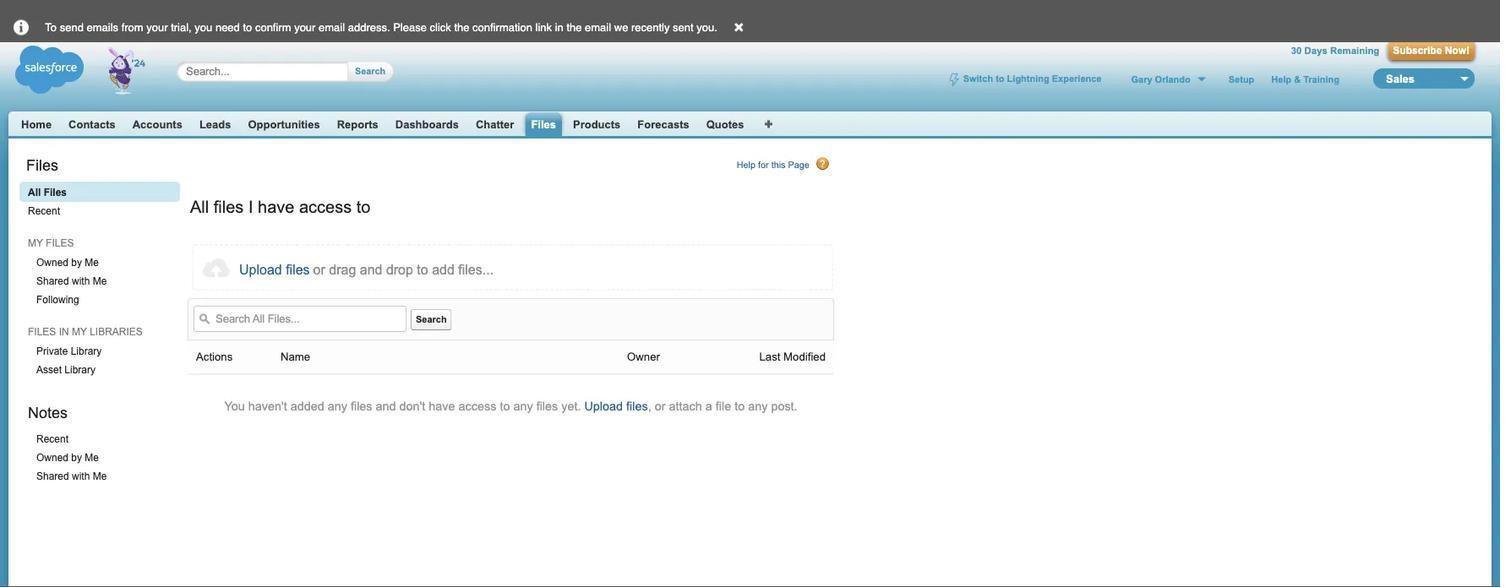 Task type: describe. For each thing, give the bounding box(es) containing it.
actions
[[196, 351, 233, 363]]

setup
[[1229, 74, 1255, 85]]

this
[[771, 160, 786, 170]]

recent inside "recent owned by me shared with me"
[[36, 433, 68, 445]]

we
[[614, 21, 628, 34]]

reports link
[[337, 118, 378, 131]]

upload files link
[[584, 400, 648, 413]]

switch to lightning experience
[[963, 74, 1102, 85]]

0 vertical spatial library
[[71, 346, 102, 357]]

with inside my files owned by me shared with me following
[[72, 275, 90, 287]]

dashboards
[[395, 118, 459, 131]]

gary orlando
[[1131, 74, 1191, 85]]

0 horizontal spatial have
[[258, 198, 294, 216]]

setup link
[[1229, 74, 1255, 85]]

close image
[[720, 8, 758, 34]]

opportunities
[[248, 118, 320, 131]]

from
[[121, 21, 143, 34]]

dashboards link
[[395, 118, 459, 131]]

opportunities link
[[248, 118, 320, 131]]

help & training link
[[1271, 74, 1340, 85]]

1 vertical spatial library
[[65, 364, 96, 376]]

files right 'upload'
[[626, 400, 648, 413]]

reports
[[337, 118, 378, 131]]

recent owned by me shared with me
[[36, 433, 107, 482]]

1 vertical spatial have
[[429, 400, 455, 413]]

30 days remaining
[[1291, 45, 1380, 56]]

to send emails from your trial, you need to confirm your email address. please click the confirmation link in the email we recently sent you.
[[45, 21, 717, 34]]

experience
[[1052, 74, 1102, 85]]

shared inside "recent owned by me shared with me"
[[36, 471, 69, 482]]

1 vertical spatial recent link
[[28, 428, 180, 449]]

click
[[430, 21, 451, 34]]

files...
[[458, 262, 494, 277]]

home link
[[21, 118, 52, 131]]

don't
[[399, 400, 425, 413]]

asset library link
[[28, 359, 180, 379]]

by inside my files owned by me shared with me following
[[71, 257, 82, 268]]

sent
[[673, 21, 694, 34]]

switch
[[963, 74, 993, 85]]

post.
[[771, 400, 798, 413]]

in
[[59, 326, 69, 338]]

recently
[[631, 21, 670, 34]]

search link
[[411, 309, 452, 330]]

0 horizontal spatial access
[[299, 198, 352, 216]]

recent inside all files recent
[[28, 205, 60, 217]]

2 the from the left
[[567, 21, 582, 34]]

with inside "recent owned by me shared with me"
[[72, 471, 90, 482]]

orlando
[[1155, 74, 1191, 85]]

2 owned by me link from the top
[[28, 447, 180, 467]]

files in my libraries private library asset library
[[28, 326, 143, 376]]

owned inside "recent owned by me shared with me"
[[36, 452, 68, 463]]

2 your from the left
[[294, 21, 316, 34]]

or drag and drop to add files...
[[313, 262, 494, 277]]

files left i at top
[[214, 198, 244, 216]]

upload
[[584, 400, 623, 413]]

drag
[[329, 262, 356, 277]]

0 vertical spatial files
[[531, 118, 556, 131]]

to right file
[[735, 400, 745, 413]]

drop
[[386, 262, 413, 277]]

0 vertical spatial recent link
[[19, 200, 180, 221]]

files in my libraries link
[[19, 321, 180, 341]]

my inside files in my libraries private library asset library
[[72, 326, 87, 338]]

my files link
[[19, 232, 180, 253]]

send
[[60, 21, 84, 34]]

all for all files i have access to
[[190, 198, 209, 216]]

help for help & training
[[1271, 74, 1292, 85]]

files inside my files owned by me shared with me following
[[46, 237, 74, 249]]

1 horizontal spatial access
[[459, 400, 496, 413]]

to
[[45, 21, 57, 34]]

forecasts link
[[638, 118, 689, 131]]

confirmation
[[473, 21, 532, 34]]

last
[[759, 351, 780, 363]]

chatter
[[476, 118, 514, 131]]

&
[[1294, 74, 1301, 85]]

help for this page
[[737, 160, 809, 170]]

files inside all files recent
[[44, 187, 67, 198]]

for
[[758, 160, 769, 170]]

leads link
[[199, 118, 231, 131]]

0 vertical spatial and
[[360, 262, 382, 277]]

to left yet. at the bottom left of page
[[500, 400, 510, 413]]

1 vertical spatial and
[[376, 400, 396, 413]]

all files i have access to
[[190, 198, 371, 216]]

2 email from the left
[[585, 21, 611, 34]]

private library link
[[28, 341, 180, 361]]

by inside "recent owned by me shared with me"
[[71, 452, 82, 463]]

Search All Files... text field
[[194, 306, 407, 332]]

,
[[648, 400, 651, 413]]

help for this page link
[[737, 157, 830, 171]]

1 horizontal spatial or
[[655, 400, 666, 413]]

please
[[393, 21, 427, 34]]

asset
[[36, 364, 62, 376]]

i
[[248, 198, 253, 216]]

need
[[215, 21, 240, 34]]

shared inside my files owned by me shared with me following
[[36, 275, 69, 287]]

0 horizontal spatial or
[[313, 262, 325, 277]]

owned inside my files owned by me shared with me following
[[36, 257, 68, 268]]

file
[[716, 400, 731, 413]]

contacts link
[[69, 118, 116, 131]]



Task type: locate. For each thing, give the bounding box(es) containing it.
a
[[706, 400, 712, 413]]

30 days remaining link
[[1291, 45, 1380, 56]]

0 vertical spatial by
[[71, 257, 82, 268]]

0 horizontal spatial your
[[146, 21, 168, 34]]

0 vertical spatial help
[[1271, 74, 1292, 85]]

me
[[85, 257, 99, 268], [93, 275, 107, 287], [85, 452, 99, 463], [93, 471, 107, 482]]

lightning
[[1007, 74, 1049, 85]]

access up drag
[[299, 198, 352, 216]]

files left don't
[[351, 400, 372, 413]]

products link
[[573, 118, 621, 131]]

shared
[[36, 275, 69, 287], [36, 471, 69, 482]]

1 vertical spatial shared with me link
[[28, 466, 180, 486]]

1 horizontal spatial help
[[1271, 74, 1292, 85]]

help
[[1271, 74, 1292, 85], [737, 160, 756, 170]]

0 vertical spatial recent
[[28, 205, 60, 217]]

to up or drag and drop to add files...
[[356, 198, 371, 216]]

to
[[243, 21, 252, 34], [996, 74, 1005, 85], [356, 198, 371, 216], [417, 262, 428, 277], [500, 400, 510, 413], [735, 400, 745, 413]]

private
[[36, 346, 68, 357]]

owned by me link
[[28, 252, 180, 272], [28, 447, 180, 467]]

1 shared with me link from the top
[[28, 270, 180, 291]]

yet.
[[561, 400, 581, 413]]

or left drag
[[313, 262, 325, 277]]

files link
[[531, 118, 556, 131]]

help inside help for this page link
[[737, 160, 756, 170]]

30
[[1291, 45, 1302, 56]]

1 horizontal spatial any
[[513, 400, 533, 413]]

you
[[195, 21, 212, 34]]

1 email from the left
[[319, 21, 345, 34]]

attach
[[669, 400, 702, 413]]

0 horizontal spatial email
[[319, 21, 345, 34]]

modified
[[784, 351, 826, 363]]

following link
[[28, 289, 180, 309]]

0 vertical spatial access
[[299, 198, 352, 216]]

files up the private
[[28, 326, 56, 338]]

last modified
[[759, 351, 826, 363]]

3 any from the left
[[748, 400, 768, 413]]

libraries
[[90, 326, 143, 338]]

have
[[258, 198, 294, 216], [429, 400, 455, 413]]

address.
[[348, 21, 390, 34]]

your right confirm
[[294, 21, 316, 34]]

0 vertical spatial owned
[[36, 257, 68, 268]]

quotes
[[706, 118, 744, 131]]

0 vertical spatial or
[[313, 262, 325, 277]]

your
[[146, 21, 168, 34], [294, 21, 316, 34]]

help left for
[[737, 160, 756, 170]]

1 horizontal spatial have
[[429, 400, 455, 413]]

0 horizontal spatial my
[[28, 237, 43, 249]]

added
[[290, 400, 324, 413]]

email left the 'address.'
[[319, 21, 345, 34]]

1 by from the top
[[71, 257, 82, 268]]

recent down notes
[[36, 433, 68, 445]]

1 vertical spatial access
[[459, 400, 496, 413]]

0 vertical spatial have
[[258, 198, 294, 216]]

all inside all files recent
[[28, 187, 41, 198]]

all down home
[[28, 187, 41, 198]]

leads
[[199, 118, 231, 131]]

to left add
[[417, 262, 428, 277]]

2 by from the top
[[71, 452, 82, 463]]

1 vertical spatial owned by me link
[[28, 447, 180, 467]]

you haven't added any files and don't have access to any files yet. upload files , or attach a file to any post.
[[224, 400, 798, 413]]

None button
[[1388, 42, 1475, 60], [348, 61, 385, 82], [239, 256, 310, 283], [1388, 42, 1475, 60], [348, 61, 385, 82], [239, 256, 310, 283]]

info image
[[0, 6, 42, 36]]

library down private library link
[[65, 364, 96, 376]]

you.
[[697, 21, 717, 34]]

1 vertical spatial my
[[72, 326, 87, 338]]

0 horizontal spatial the
[[454, 21, 470, 34]]

library down files in my libraries "link"
[[71, 346, 102, 357]]

have right i at top
[[258, 198, 294, 216]]

add
[[432, 262, 455, 277]]

page
[[788, 160, 809, 170]]

home
[[21, 118, 52, 131]]

accounts
[[132, 118, 182, 131]]

shared with me link
[[28, 270, 180, 291], [28, 466, 180, 486]]

email left we
[[585, 21, 611, 34]]

emails
[[87, 21, 118, 34]]

1 the from the left
[[454, 21, 470, 34]]

any left the post.
[[748, 400, 768, 413]]

1 vertical spatial files
[[28, 326, 56, 338]]

0 horizontal spatial all
[[28, 187, 41, 198]]

recent down all files link
[[28, 205, 60, 217]]

owned up following
[[36, 257, 68, 268]]

training
[[1303, 74, 1340, 85]]

recent
[[28, 205, 60, 217], [36, 433, 68, 445]]

gary
[[1131, 74, 1152, 85]]

all tabs image
[[764, 118, 774, 128]]

1 vertical spatial owned
[[36, 452, 68, 463]]

the right click
[[454, 21, 470, 34]]

0 horizontal spatial help
[[737, 160, 756, 170]]

library
[[71, 346, 102, 357], [65, 364, 96, 376]]

forecasts
[[638, 118, 689, 131]]

1 horizontal spatial your
[[294, 21, 316, 34]]

all files link
[[19, 182, 180, 202]]

quotes link
[[706, 118, 744, 131]]

Search... text field
[[186, 65, 331, 78]]

name
[[281, 351, 310, 363]]

files up all files recent
[[26, 156, 58, 174]]

2 owned from the top
[[36, 452, 68, 463]]

2 shared from the top
[[36, 471, 69, 482]]

files inside files in my libraries private library asset library
[[28, 326, 56, 338]]

help for this page (new window) image
[[816, 157, 830, 171]]

0 vertical spatial files
[[46, 237, 74, 249]]

remaining
[[1330, 45, 1380, 56]]

0 vertical spatial owned by me link
[[28, 252, 180, 272]]

1 horizontal spatial all
[[190, 198, 209, 216]]

1 any from the left
[[328, 400, 347, 413]]

1 horizontal spatial the
[[567, 21, 582, 34]]

link
[[535, 21, 552, 34]]

1 horizontal spatial email
[[585, 21, 611, 34]]

2 any from the left
[[513, 400, 533, 413]]

1 vertical spatial help
[[737, 160, 756, 170]]

shared up following
[[36, 275, 69, 287]]

files up my files link
[[44, 187, 67, 198]]

or
[[313, 262, 325, 277], [655, 400, 666, 413]]

access right don't
[[459, 400, 496, 413]]

owned by me link up following "link"
[[28, 252, 180, 272]]

help & training
[[1271, 74, 1340, 85]]

to right need
[[243, 21, 252, 34]]

sales
[[1386, 72, 1415, 85]]

and
[[360, 262, 382, 277], [376, 400, 396, 413]]

0 vertical spatial with
[[72, 275, 90, 287]]

2 with from the top
[[72, 471, 90, 482]]

recent link up my files link
[[19, 200, 180, 221]]

owned
[[36, 257, 68, 268], [36, 452, 68, 463]]

switch to lightning experience link
[[949, 73, 1102, 87]]

trial,
[[171, 21, 192, 34]]

shared down notes
[[36, 471, 69, 482]]

0 vertical spatial shared
[[36, 275, 69, 287]]

contacts
[[69, 118, 116, 131]]

1 vertical spatial or
[[655, 400, 666, 413]]

in
[[555, 21, 564, 34]]

owned by me link down notes
[[28, 447, 180, 467]]

have right don't
[[429, 400, 455, 413]]

1 vertical spatial with
[[72, 471, 90, 482]]

1 vertical spatial by
[[71, 452, 82, 463]]

recent link down notes
[[28, 428, 180, 449]]

1 vertical spatial shared
[[36, 471, 69, 482]]

help inside help & training link
[[1271, 74, 1292, 85]]

owned down notes
[[36, 452, 68, 463]]

my right in
[[72, 326, 87, 338]]

1 vertical spatial files
[[26, 156, 58, 174]]

notes
[[28, 404, 68, 421]]

2 vertical spatial files
[[44, 187, 67, 198]]

help left &
[[1271, 74, 1292, 85]]

search
[[416, 314, 447, 325]]

1 with from the top
[[72, 275, 90, 287]]

1 owned from the top
[[36, 257, 68, 268]]

0 vertical spatial my
[[28, 237, 43, 249]]

chatter link
[[476, 118, 514, 131]]

salesforce.com image
[[11, 42, 159, 97]]

or right ,
[[655, 400, 666, 413]]

you
[[224, 400, 245, 413]]

1 owned by me link from the top
[[28, 252, 180, 272]]

any left yet. at the bottom left of page
[[513, 400, 533, 413]]

2 horizontal spatial any
[[748, 400, 768, 413]]

1 your from the left
[[146, 21, 168, 34]]

accounts link
[[132, 118, 182, 131]]

help for help for this page
[[737, 160, 756, 170]]

files right the chatter
[[531, 118, 556, 131]]

products
[[573, 118, 621, 131]]

2 shared with me link from the top
[[28, 466, 180, 486]]

haven't
[[248, 400, 287, 413]]

confirm
[[255, 21, 291, 34]]

1 horizontal spatial my
[[72, 326, 87, 338]]

my down all files recent
[[28, 237, 43, 249]]

to right switch
[[996, 74, 1005, 85]]

1 vertical spatial recent
[[36, 433, 68, 445]]

None search field
[[159, 42, 405, 101]]

following
[[36, 294, 79, 305]]

my inside my files owned by me shared with me following
[[28, 237, 43, 249]]

my
[[28, 237, 43, 249], [72, 326, 87, 338]]

all
[[28, 187, 41, 198], [190, 198, 209, 216]]

any right added
[[328, 400, 347, 413]]

the right in
[[567, 21, 582, 34]]

and left don't
[[376, 400, 396, 413]]

your left trial,
[[146, 21, 168, 34]]

days
[[1305, 45, 1328, 56]]

all left i at top
[[190, 198, 209, 216]]

files down all files recent
[[46, 237, 74, 249]]

and right drag
[[360, 262, 382, 277]]

owner
[[627, 351, 660, 363]]

all for all files recent
[[28, 187, 41, 198]]

0 vertical spatial shared with me link
[[28, 270, 180, 291]]

0 horizontal spatial any
[[328, 400, 347, 413]]

with
[[72, 275, 90, 287], [72, 471, 90, 482]]

files
[[531, 118, 556, 131], [26, 156, 58, 174], [44, 187, 67, 198]]

1 shared from the top
[[36, 275, 69, 287]]

files left yet. at the bottom left of page
[[536, 400, 558, 413]]



Task type: vqa. For each thing, say whether or not it's contained in the screenshot.
button
yes



